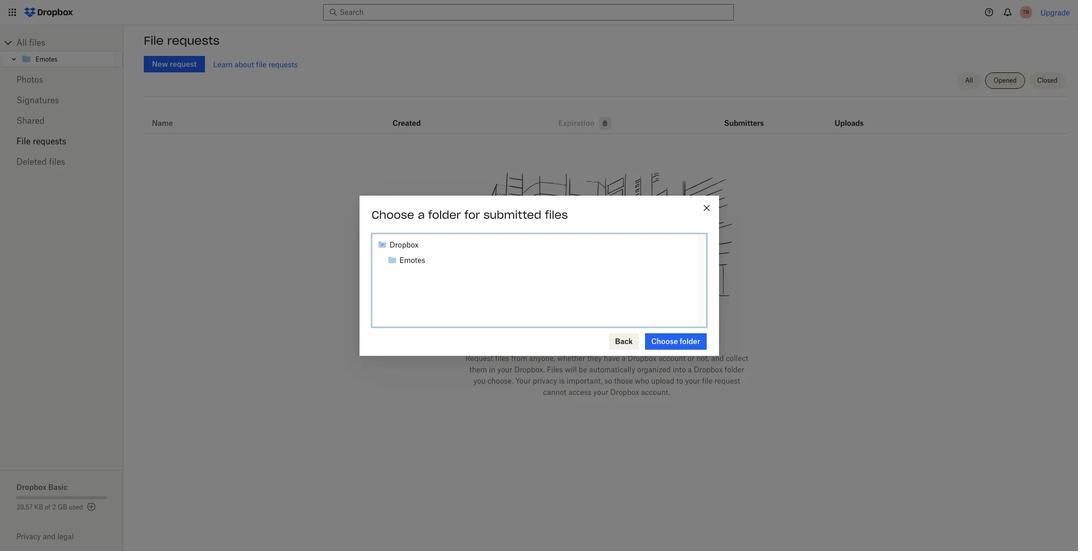 Task type: vqa. For each thing, say whether or not it's contained in the screenshot.
the middle your
yes



Task type: locate. For each thing, give the bounding box(es) containing it.
will
[[565, 365, 577, 374]]

1 vertical spatial choose
[[651, 337, 678, 345]]

closed button
[[1029, 72, 1066, 89]]

1 horizontal spatial emotes
[[399, 256, 425, 264]]

1 vertical spatial your
[[685, 377, 700, 385]]

be
[[579, 365, 587, 374]]

1 horizontal spatial file
[[144, 33, 164, 48]]

1 vertical spatial folder
[[680, 337, 700, 345]]

a
[[418, 208, 425, 222], [622, 354, 626, 363], [688, 365, 692, 374]]

requests up deleted files
[[33, 136, 66, 146]]

0 vertical spatial folder
[[428, 208, 461, 222]]

privacy and legal link
[[16, 532, 123, 541]]

group
[[377, 237, 693, 268]]

all inside button
[[965, 77, 973, 84]]

files down file requests link
[[49, 157, 65, 167]]

and
[[711, 354, 724, 363], [43, 532, 55, 541]]

your right "to"
[[685, 377, 700, 385]]

your
[[497, 365, 512, 374], [685, 377, 700, 385], [593, 388, 608, 397]]

column header
[[724, 105, 765, 129], [835, 105, 876, 129]]

choose folder
[[651, 337, 700, 345]]

choose folder button
[[645, 333, 707, 350]]

need
[[509, 328, 540, 343]]

deleted
[[16, 157, 47, 167]]

0 vertical spatial file
[[256, 60, 267, 69]]

0 horizontal spatial from
[[511, 354, 527, 363]]

and inside request files from anyone, whether they have a dropbox account or not, and collect them in your dropbox. files will be automatically organized into a dropbox folder you choose. your privacy is important, so those who upload to your file request cannot access your dropbox account.
[[711, 354, 724, 363]]

1 vertical spatial from
[[511, 354, 527, 363]]

used
[[69, 503, 83, 511]]

0 horizontal spatial folder
[[428, 208, 461, 222]]

1 horizontal spatial choose
[[651, 337, 678, 345]]

folder inside request files from anyone, whether they have a dropbox account or not, and collect them in your dropbox. files will be automatically organized into a dropbox folder you choose. your privacy is important, so those who upload to your file request cannot access your dropbox account.
[[725, 365, 744, 374]]

dropbox
[[390, 240, 419, 249], [628, 354, 657, 363], [694, 365, 723, 374], [610, 388, 639, 397], [16, 483, 47, 492]]

2 vertical spatial your
[[593, 388, 608, 397]]

1 vertical spatial emotes
[[399, 256, 425, 264]]

1 vertical spatial file
[[702, 377, 713, 385]]

0 vertical spatial choose
[[372, 208, 414, 222]]

name
[[152, 119, 173, 127]]

back
[[615, 337, 633, 345]]

requests right about
[[268, 60, 298, 69]]

1 horizontal spatial from
[[610, 328, 638, 343]]

privacy
[[16, 532, 41, 541]]

anyone,
[[529, 354, 555, 363]]

1 horizontal spatial folder
[[680, 337, 700, 345]]

2 vertical spatial folder
[[725, 365, 744, 374]]

your
[[515, 377, 531, 385]]

have
[[604, 354, 620, 363]]

1 horizontal spatial file
[[702, 377, 713, 385]]

1 vertical spatial and
[[43, 532, 55, 541]]

account.
[[641, 388, 671, 397]]

a left for
[[418, 208, 425, 222]]

dropbox.
[[514, 365, 545, 374]]

choose for choose a folder for submitted files
[[372, 208, 414, 222]]

file left request
[[702, 377, 713, 385]]

2 horizontal spatial requests
[[268, 60, 298, 69]]

2 column header from the left
[[835, 105, 876, 129]]

2 horizontal spatial a
[[688, 365, 692, 374]]

all files tree
[[2, 34, 123, 67]]

file right about
[[256, 60, 267, 69]]

from inside request files from anyone, whether they have a dropbox account or not, and collect them in your dropbox. files will be automatically organized into a dropbox folder you choose. your privacy is important, so those who upload to your file request cannot access your dropbox account.
[[511, 354, 527, 363]]

those
[[614, 377, 633, 385]]

1 vertical spatial file requests
[[16, 136, 66, 146]]

0 horizontal spatial column header
[[724, 105, 765, 129]]

file requests
[[144, 33, 220, 48], [16, 136, 66, 146]]

from
[[610, 328, 638, 343], [511, 354, 527, 363]]

all up photos
[[16, 37, 27, 48]]

2 horizontal spatial folder
[[725, 365, 744, 374]]

choose.
[[488, 377, 513, 385]]

file requests up deleted files
[[16, 136, 66, 146]]

a right into
[[688, 365, 692, 374]]

request
[[715, 377, 740, 385]]

legal
[[57, 532, 74, 541]]

folder left for
[[428, 208, 461, 222]]

all for all files
[[16, 37, 27, 48]]

files inside tree
[[29, 37, 45, 48]]

1 horizontal spatial a
[[622, 354, 626, 363]]

0 horizontal spatial all
[[16, 37, 27, 48]]

0 vertical spatial file requests
[[144, 33, 220, 48]]

0 vertical spatial your
[[497, 365, 512, 374]]

emotes
[[35, 55, 58, 63], [399, 256, 425, 264]]

folder
[[428, 208, 461, 222], [680, 337, 700, 345], [725, 365, 744, 374]]

important,
[[567, 377, 603, 385]]

upgrade link
[[1040, 8, 1070, 17]]

file requests link
[[16, 131, 107, 152]]

folder up "or"
[[680, 337, 700, 345]]

choose a folder for submitted files
[[372, 208, 568, 222]]

choose inside button
[[651, 337, 678, 345]]

1 horizontal spatial column header
[[835, 105, 876, 129]]

1 horizontal spatial requests
[[167, 33, 220, 48]]

choose
[[372, 208, 414, 222], [651, 337, 678, 345]]

all
[[16, 37, 27, 48], [965, 77, 973, 84]]

0 vertical spatial a
[[418, 208, 425, 222]]

closed
[[1037, 77, 1058, 84]]

files inside request files from anyone, whether they have a dropbox account or not, and collect them in your dropbox. files will be automatically organized into a dropbox folder you choose. your privacy is important, so those who upload to your file request cannot access your dropbox account.
[[495, 354, 509, 363]]

you
[[474, 377, 486, 385]]

0 horizontal spatial file requests
[[16, 136, 66, 146]]

files right submitted
[[545, 208, 568, 222]]

organized
[[637, 365, 671, 374]]

0 horizontal spatial emotes
[[35, 55, 58, 63]]

file requests up learn
[[144, 33, 220, 48]]

1 vertical spatial all
[[965, 77, 973, 84]]

all left opened
[[965, 77, 973, 84]]

2
[[52, 503, 56, 511]]

deleted files link
[[16, 152, 107, 172]]

1 horizontal spatial all
[[965, 77, 973, 84]]

file
[[256, 60, 267, 69], [702, 377, 713, 385]]

1 horizontal spatial and
[[711, 354, 724, 363]]

0 vertical spatial from
[[610, 328, 638, 343]]

0 vertical spatial and
[[711, 354, 724, 363]]

1 vertical spatial requests
[[268, 60, 298, 69]]

row containing name
[[144, 101, 1070, 134]]

of
[[45, 503, 51, 511]]

2 vertical spatial a
[[688, 365, 692, 374]]

from up the dropbox.
[[511, 354, 527, 363]]

28.57 kb of 2 gb used
[[16, 503, 83, 511]]

emotes link
[[21, 53, 114, 65]]

2 vertical spatial requests
[[33, 136, 66, 146]]

pro trial element
[[595, 117, 611, 129]]

upload
[[651, 377, 675, 385]]

all files
[[16, 37, 45, 48]]

0 horizontal spatial your
[[497, 365, 512, 374]]

back button
[[609, 333, 639, 350]]

0 horizontal spatial choose
[[372, 208, 414, 222]]

row
[[144, 101, 1070, 134]]

is
[[559, 377, 565, 385]]

a right the have
[[622, 354, 626, 363]]

0 vertical spatial all
[[16, 37, 27, 48]]

requests up learn
[[167, 33, 220, 48]]

files inside dialog
[[545, 208, 568, 222]]

and left legal
[[43, 532, 55, 541]]

from for someone?
[[610, 328, 638, 343]]

all inside tree
[[16, 37, 27, 48]]

folder down collect
[[725, 365, 744, 374]]

request files from anyone, whether they have a dropbox account or not, and collect them in your dropbox. files will be automatically organized into a dropbox folder you choose. your privacy is important, so those who upload to your file request cannot access your dropbox account.
[[465, 354, 748, 397]]

file inside request files from anyone, whether they have a dropbox account or not, and collect them in your dropbox. files will be automatically organized into a dropbox folder you choose. your privacy is important, so those who upload to your file request cannot access your dropbox account.
[[702, 377, 713, 385]]

files up in
[[495, 354, 509, 363]]

from up the have
[[610, 328, 638, 343]]

your down so at the bottom right of page
[[593, 388, 608, 397]]

dropbox logo - go to the homepage image
[[21, 4, 77, 21]]

2 horizontal spatial your
[[685, 377, 700, 385]]

someone?
[[641, 328, 705, 343]]

files down dropbox logo - go to the homepage
[[29, 37, 45, 48]]

your up choose.
[[497, 365, 512, 374]]

file
[[144, 33, 164, 48], [16, 136, 31, 146]]

files
[[29, 37, 45, 48], [49, 157, 65, 167], [545, 208, 568, 222], [495, 354, 509, 363]]

0 horizontal spatial a
[[418, 208, 425, 222]]

0 horizontal spatial file
[[256, 60, 267, 69]]

for
[[464, 208, 480, 222]]

and right not,
[[711, 354, 724, 363]]

0 vertical spatial emotes
[[35, 55, 58, 63]]

group containing dropbox
[[377, 237, 693, 268]]

0 horizontal spatial file
[[16, 136, 31, 146]]

requests
[[167, 33, 220, 48], [268, 60, 298, 69], [33, 136, 66, 146]]

kb
[[34, 503, 43, 511]]



Task type: describe. For each thing, give the bounding box(es) containing it.
dropbox basic
[[16, 483, 68, 492]]

cannot
[[543, 388, 567, 397]]

about
[[235, 60, 254, 69]]

from for anyone,
[[511, 354, 527, 363]]

0 vertical spatial requests
[[167, 33, 220, 48]]

signatures link
[[16, 90, 107, 110]]

need something from someone?
[[509, 328, 705, 343]]

1 vertical spatial file
[[16, 136, 31, 146]]

basic
[[48, 483, 68, 492]]

folder inside button
[[680, 337, 700, 345]]

learn about file requests link
[[213, 60, 298, 69]]

or
[[688, 354, 695, 363]]

to
[[676, 377, 683, 385]]

0 horizontal spatial requests
[[33, 136, 66, 146]]

choose for choose folder
[[651, 337, 678, 345]]

automatically
[[589, 365, 635, 374]]

dropbox inside choose a folder for submitted files dialog
[[390, 240, 419, 249]]

created
[[393, 119, 421, 127]]

opened button
[[985, 72, 1025, 89]]

in
[[489, 365, 495, 374]]

request
[[465, 354, 493, 363]]

so
[[605, 377, 612, 385]]

files for request
[[495, 354, 509, 363]]

access
[[568, 388, 591, 397]]

shared link
[[16, 110, 107, 131]]

28.57
[[16, 503, 33, 511]]

submitted
[[484, 208, 541, 222]]

privacy and legal
[[16, 532, 74, 541]]

account
[[658, 354, 686, 363]]

photos link
[[16, 69, 107, 90]]

get more space image
[[85, 501, 97, 513]]

all for all
[[965, 77, 973, 84]]

who
[[635, 377, 649, 385]]

them
[[469, 365, 487, 374]]

global header element
[[0, 0, 1078, 25]]

1 horizontal spatial file requests
[[144, 33, 220, 48]]

signatures
[[16, 95, 59, 105]]

all files link
[[16, 34, 123, 51]]

deleted files
[[16, 157, 65, 167]]

something
[[544, 328, 606, 343]]

choose a folder for submitted files dialog
[[359, 195, 719, 356]]

upgrade
[[1040, 8, 1070, 17]]

1 vertical spatial a
[[622, 354, 626, 363]]

group inside choose a folder for submitted files dialog
[[377, 237, 693, 268]]

emotes inside all files tree
[[35, 55, 58, 63]]

privacy
[[533, 377, 557, 385]]

whether
[[557, 354, 585, 363]]

learn
[[213, 60, 233, 69]]

0 horizontal spatial and
[[43, 532, 55, 541]]

shared
[[16, 116, 45, 126]]

gb
[[58, 503, 67, 511]]

files for deleted
[[49, 157, 65, 167]]

into
[[673, 365, 686, 374]]

opened
[[994, 77, 1017, 84]]

all button
[[957, 72, 981, 89]]

not,
[[697, 354, 709, 363]]

0 vertical spatial file
[[144, 33, 164, 48]]

1 column header from the left
[[724, 105, 765, 129]]

created button
[[393, 117, 421, 129]]

a inside dialog
[[418, 208, 425, 222]]

emotes inside choose a folder for submitted files dialog
[[399, 256, 425, 264]]

learn about file requests
[[213, 60, 298, 69]]

photos
[[16, 74, 43, 85]]

collect
[[726, 354, 748, 363]]

files
[[547, 365, 563, 374]]

files for all
[[29, 37, 45, 48]]

they
[[587, 354, 602, 363]]

1 horizontal spatial your
[[593, 388, 608, 397]]



